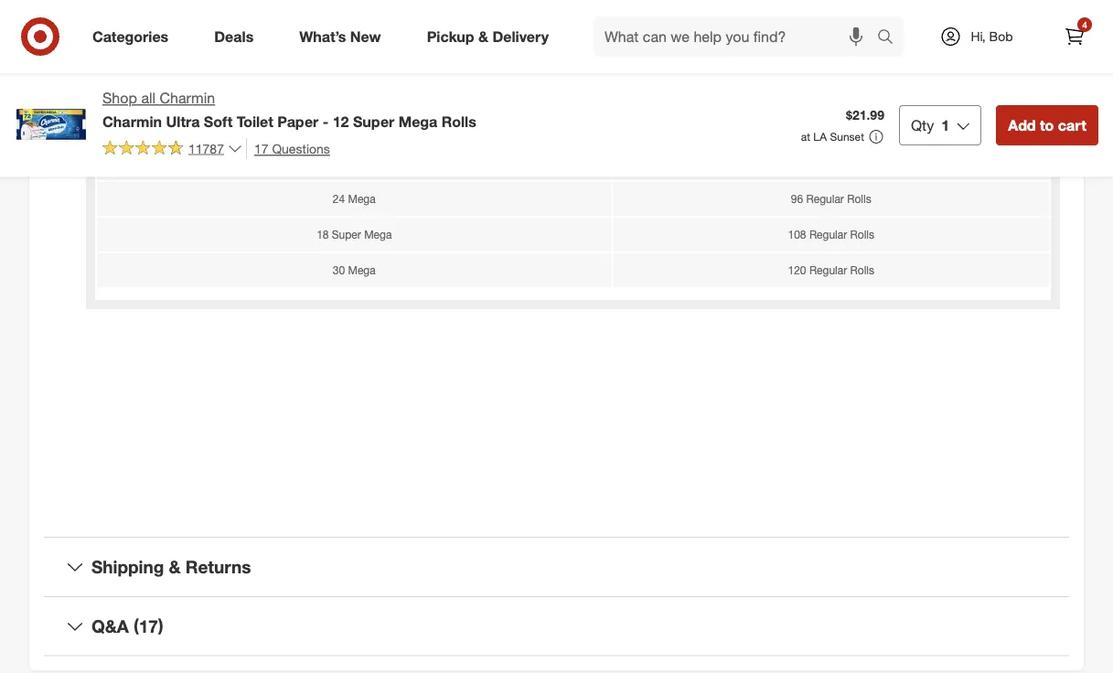 Task type: vqa. For each thing, say whether or not it's contained in the screenshot.
Add to cart button
yes



Task type: describe. For each thing, give the bounding box(es) containing it.
12
[[333, 112, 349, 130]]

17 questions link
[[246, 138, 330, 159]]

$21.99
[[846, 107, 884, 123]]

new
[[350, 28, 381, 45]]

categories
[[92, 28, 169, 45]]

deals
[[214, 28, 254, 45]]

image of charmin ultra soft toilet paper - 12 super mega rolls image
[[15, 88, 88, 161]]

hi, bob
[[971, 28, 1013, 44]]

delivery
[[492, 28, 549, 45]]

pickup & delivery link
[[411, 16, 572, 57]]

1
[[941, 116, 950, 134]]

11787
[[188, 140, 224, 156]]

sunset
[[830, 130, 864, 143]]

bob
[[989, 28, 1013, 44]]

ultra
[[166, 112, 200, 130]]

q&a (17) button
[[44, 597, 1069, 656]]

pickup
[[427, 28, 474, 45]]

shipping & returns
[[91, 556, 251, 577]]

4 link
[[1055, 16, 1095, 57]]

paper
[[277, 112, 319, 130]]

0 vertical spatial charmin
[[160, 89, 215, 107]]

17 questions
[[254, 140, 330, 156]]

what's new link
[[284, 16, 404, 57]]

& for pickup
[[478, 28, 488, 45]]

super
[[353, 112, 395, 130]]

add to cart button
[[996, 105, 1099, 145]]

at la sunset
[[801, 130, 864, 143]]

to
[[1040, 116, 1054, 134]]

shop
[[102, 89, 137, 107]]

rolls
[[442, 112, 476, 130]]

returns
[[186, 556, 251, 577]]

soft
[[204, 112, 233, 130]]

4
[[1082, 19, 1087, 30]]

q&a (17)
[[91, 615, 163, 637]]

search
[[869, 29, 913, 47]]

add to cart
[[1008, 116, 1087, 134]]



Task type: locate. For each thing, give the bounding box(es) containing it.
la
[[813, 130, 827, 143]]

shipping & returns button
[[44, 538, 1069, 596]]

1 horizontal spatial &
[[478, 28, 488, 45]]

at
[[801, 130, 810, 143]]

categories link
[[77, 16, 191, 57]]

(17)
[[134, 615, 163, 637]]

shop all charmin charmin ultra soft toilet paper - 12 super mega rolls
[[102, 89, 476, 130]]

What can we help you find? suggestions appear below search field
[[594, 16, 882, 57]]

charmin down shop
[[102, 112, 162, 130]]

&
[[478, 28, 488, 45], [169, 556, 181, 577]]

cart
[[1058, 116, 1087, 134]]

11787 link
[[102, 138, 242, 160]]

questions
[[272, 140, 330, 156]]

add
[[1008, 116, 1036, 134]]

1 vertical spatial &
[[169, 556, 181, 577]]

qty 1
[[911, 116, 950, 134]]

& left returns
[[169, 556, 181, 577]]

shipping
[[91, 556, 164, 577]]

& for shipping
[[169, 556, 181, 577]]

all
[[141, 89, 156, 107]]

& inside dropdown button
[[169, 556, 181, 577]]

what's new
[[299, 28, 381, 45]]

pickup & delivery
[[427, 28, 549, 45]]

qty
[[911, 116, 934, 134]]

charmin up ultra
[[160, 89, 215, 107]]

0 vertical spatial &
[[478, 28, 488, 45]]

deals link
[[199, 16, 276, 57]]

toilet
[[237, 112, 273, 130]]

hi,
[[971, 28, 986, 44]]

1 vertical spatial charmin
[[102, 112, 162, 130]]

0 horizontal spatial &
[[169, 556, 181, 577]]

mega
[[399, 112, 437, 130]]

charmin
[[160, 89, 215, 107], [102, 112, 162, 130]]

what's
[[299, 28, 346, 45]]

-
[[323, 112, 329, 130]]

search button
[[869, 16, 913, 60]]

q&a
[[91, 615, 129, 637]]

17
[[254, 140, 268, 156]]

& right pickup
[[478, 28, 488, 45]]



